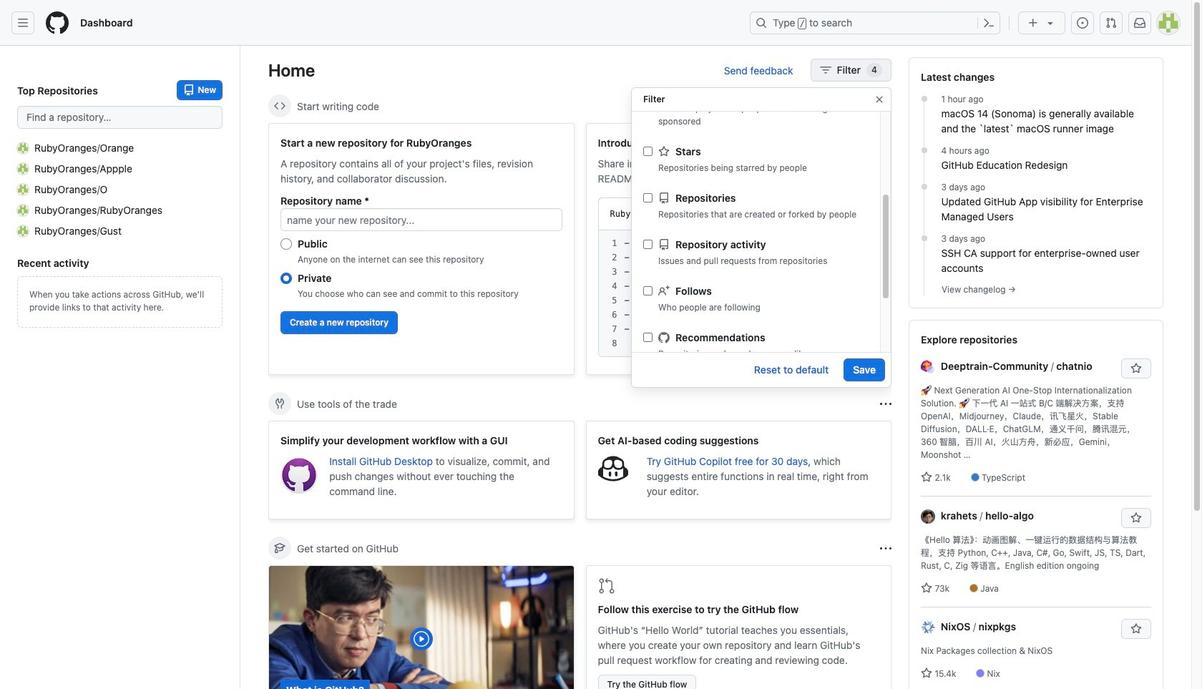 Task type: locate. For each thing, give the bounding box(es) containing it.
name your new repository... text field
[[280, 208, 562, 231]]

3 dot fill image from the top
[[918, 233, 930, 244]]

None checkbox
[[643, 147, 653, 156], [643, 240, 653, 249], [643, 286, 653, 295], [643, 147, 653, 156], [643, 240, 653, 249], [643, 286, 653, 295]]

plus image
[[1027, 17, 1039, 29]]

1 vertical spatial star image
[[921, 582, 932, 594]]

0 horizontal spatial git pull request image
[[598, 577, 615, 595]]

None radio
[[280, 238, 292, 250]]

start a new repository element
[[268, 123, 574, 375]]

0 vertical spatial dot fill image
[[918, 93, 930, 104]]

what is github? image
[[269, 566, 573, 689]]

dot fill image
[[918, 181, 930, 192]]

explore element
[[909, 57, 1163, 689]]

triangle down image
[[1045, 17, 1056, 29]]

play image
[[413, 630, 430, 648]]

star image
[[921, 472, 932, 483], [921, 582, 932, 594], [921, 668, 932, 679]]

command palette image
[[983, 17, 995, 29]]

2 vertical spatial dot fill image
[[918, 233, 930, 244]]

get ai-based coding suggestions element
[[586, 421, 892, 519]]

@krahets profile image
[[921, 510, 935, 524]]

3 star image from the top
[[921, 668, 932, 679]]

@deeptrain-community profile image
[[921, 360, 935, 374]]

why am i seeing this? image for try the github flow element
[[880, 543, 892, 554]]

simplify your development workflow with a gui element
[[268, 421, 574, 519]]

0 vertical spatial star this repository image
[[1130, 363, 1142, 374]]

None submit
[[821, 204, 867, 224]]

star image up the @krahets profile icon
[[921, 472, 932, 483]]

github desktop image
[[280, 456, 318, 494]]

dot fill image
[[918, 93, 930, 104], [918, 145, 930, 156], [918, 233, 930, 244]]

dot fill image up dot fill icon
[[918, 145, 930, 156]]

menu
[[632, 0, 880, 371]]

o image
[[17, 184, 29, 195]]

git pull request image
[[1105, 17, 1117, 29], [598, 577, 615, 595]]

introduce yourself with a profile readme element
[[586, 123, 892, 375]]

2 vertical spatial star image
[[921, 668, 932, 679]]

0 vertical spatial star image
[[921, 472, 932, 483]]

0 vertical spatial git pull request image
[[1105, 17, 1117, 29]]

star this repository image for @nixos profile icon
[[1130, 623, 1142, 635]]

repo image
[[658, 239, 670, 250]]

1 vertical spatial dot fill image
[[918, 145, 930, 156]]

2 star this repository image from the top
[[1130, 512, 1142, 524]]

repo image
[[658, 192, 670, 204]]

None checkbox
[[643, 193, 653, 202], [643, 333, 653, 342], [643, 193, 653, 202], [643, 333, 653, 342]]

none radio inside start a new repository element
[[280, 238, 292, 250]]

1 dot fill image from the top
[[918, 93, 930, 104]]

why am i seeing this? image
[[880, 398, 892, 410], [880, 543, 892, 554]]

1 why am i seeing this? image from the top
[[880, 398, 892, 410]]

1 vertical spatial git pull request image
[[598, 577, 615, 595]]

1 vertical spatial star this repository image
[[1130, 512, 1142, 524]]

mark github image
[[658, 332, 670, 343]]

star image up @nixos profile icon
[[921, 582, 932, 594]]

dot fill image right why am i seeing this? icon
[[918, 93, 930, 104]]

3 star this repository image from the top
[[1130, 623, 1142, 635]]

star this repository image for the @krahets profile icon
[[1130, 512, 1142, 524]]

star this repository image
[[1130, 363, 1142, 374], [1130, 512, 1142, 524], [1130, 623, 1142, 635]]

None radio
[[280, 273, 292, 284]]

why am i seeing this? image
[[880, 101, 892, 112]]

2 vertical spatial star this repository image
[[1130, 623, 1142, 635]]

0 vertical spatial why am i seeing this? image
[[880, 398, 892, 410]]

1 star image from the top
[[921, 472, 932, 483]]

mortar board image
[[274, 542, 285, 554]]

1 star this repository image from the top
[[1130, 363, 1142, 374]]

2 star image from the top
[[921, 582, 932, 594]]

star this repository image for @deeptrain-community profile icon
[[1130, 363, 1142, 374]]

star image down @nixos profile icon
[[921, 668, 932, 679]]

2 why am i seeing this? image from the top
[[880, 543, 892, 554]]

person add image
[[658, 285, 670, 297]]

rubyoranges image
[[17, 204, 29, 216]]

1 vertical spatial why am i seeing this? image
[[880, 543, 892, 554]]

dot fill image down dot fill icon
[[918, 233, 930, 244]]



Task type: describe. For each thing, give the bounding box(es) containing it.
none submit inside 'introduce yourself with a profile readme' 'element'
[[821, 204, 867, 224]]

git pull request image inside try the github flow element
[[598, 577, 615, 595]]

star image for the @krahets profile icon
[[921, 582, 932, 594]]

star image for @nixos profile icon
[[921, 668, 932, 679]]

1 horizontal spatial git pull request image
[[1105, 17, 1117, 29]]

none radio inside start a new repository element
[[280, 273, 292, 284]]

Find a repository… text field
[[17, 106, 223, 129]]

issue opened image
[[1077, 17, 1088, 29]]

appple image
[[17, 163, 29, 174]]

tools image
[[274, 398, 285, 409]]

notifications image
[[1134, 17, 1146, 29]]

code image
[[274, 100, 285, 112]]

what is github? element
[[268, 565, 574, 689]]

filter image
[[820, 64, 831, 76]]

homepage image
[[46, 11, 69, 34]]

try the github flow element
[[586, 565, 892, 689]]

why am i seeing this? image for get ai-based coding suggestions element
[[880, 398, 892, 410]]

explore repositories navigation
[[909, 320, 1163, 689]]

star image
[[658, 146, 670, 157]]

2 dot fill image from the top
[[918, 145, 930, 156]]

star image for @deeptrain-community profile icon
[[921, 472, 932, 483]]

Top Repositories search field
[[17, 106, 223, 129]]

close menu image
[[874, 94, 885, 105]]

@nixos profile image
[[921, 621, 935, 635]]

orange image
[[17, 142, 29, 153]]

gust image
[[17, 225, 29, 236]]



Task type: vqa. For each thing, say whether or not it's contained in the screenshot.
ProTip! Find all open issues with in progress development work with linked:pr .
no



